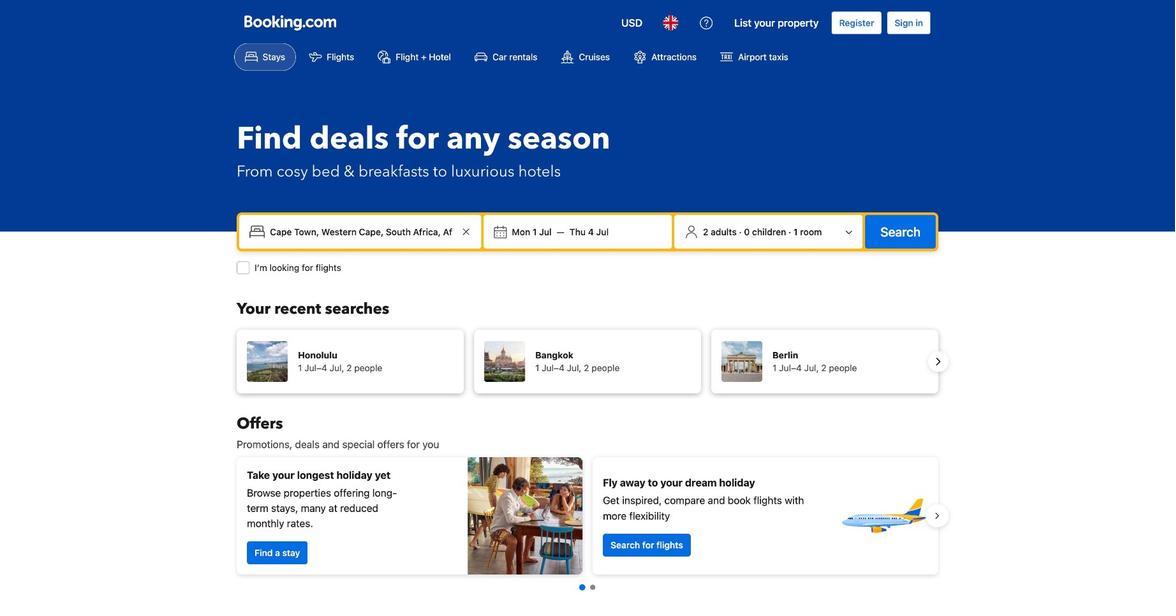 Task type: vqa. For each thing, say whether or not it's contained in the screenshot.
received
no



Task type: locate. For each thing, give the bounding box(es) containing it.
progress bar
[[580, 585, 595, 590]]

region
[[227, 325, 949, 399], [227, 452, 949, 580]]

0 vertical spatial region
[[227, 325, 949, 399]]

next image
[[931, 354, 946, 369]]

1 vertical spatial region
[[227, 452, 949, 580]]

Where are you going? field
[[265, 220, 458, 243]]

2 region from the top
[[227, 452, 949, 580]]



Task type: describe. For each thing, give the bounding box(es) containing it.
1 region from the top
[[227, 325, 949, 399]]

booking.com image
[[244, 15, 336, 31]]

take your longest holiday yet image
[[468, 457, 583, 575]]

fly away to your dream holiday image
[[839, 471, 928, 561]]



